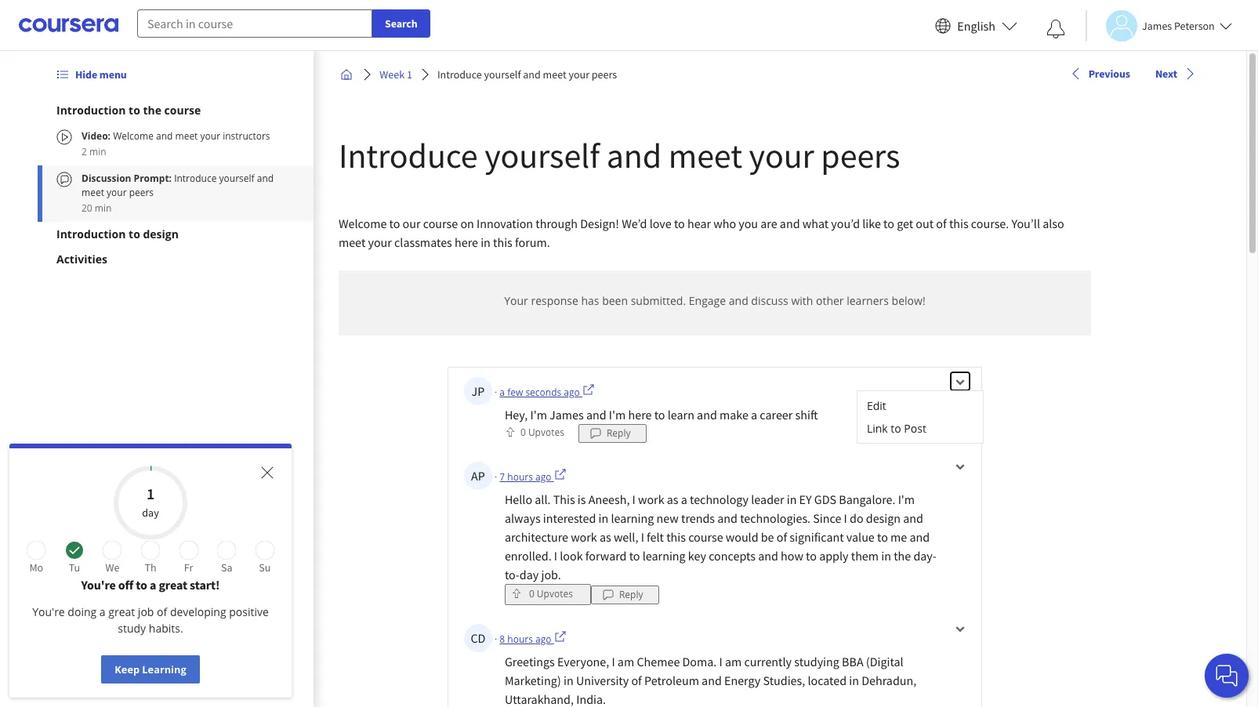 Task type: describe. For each thing, give the bounding box(es) containing it.
edit button
[[858, 394, 983, 417]]

dehradun,
[[862, 673, 917, 688]]

doing
[[68, 604, 97, 619]]

meet inside introduce yourself and meet your peers link
[[543, 67, 566, 82]]

edit
[[867, 398, 886, 413]]

study
[[118, 621, 146, 636]]

out
[[916, 216, 934, 231]]

forward
[[585, 548, 627, 564]]

design inside hello all. this is aneesh, i work as a technology leader in ey gds bangalore. i'm always interested in learning new trends and technologies. since i do design and architecture work as well, i felt this course would be of significant value to me and enrolled. i look forward to learning key concepts and how to apply them in the day- to-day job.
[[866, 510, 901, 526]]

8
[[500, 633, 505, 646]]

been
[[602, 293, 628, 308]]

design inside introduction to design dropdown button
[[143, 227, 179, 241]]

keep learning
[[115, 662, 186, 677]]

marketing)
[[505, 673, 561, 688]]

developing
[[170, 604, 226, 619]]

a inside hello all. this is aneesh, i work as a technology leader in ey gds bangalore. i'm always interested in learning new trends and technologies. since i do design and architecture work as well, i felt this course would be of significant value to me and enrolled. i look forward to learning key concepts and how to apply them in the day- to-day job.
[[681, 492, 687, 507]]

look
[[560, 548, 583, 564]]

below!
[[892, 293, 926, 308]]

reply for i'm
[[607, 426, 631, 440]]

engage
[[689, 293, 726, 308]]

in down everyone,
[[564, 673, 574, 688]]

through
[[536, 216, 578, 231]]

a inside you're doing a great job of developing positive study habits.
[[99, 604, 106, 619]]

7 hours ago link
[[500, 468, 567, 484]]

job.
[[541, 567, 561, 582]]

Search in course text field
[[137, 9, 372, 38]]

your inside video: welcome and meet your instructors 2 min
[[200, 129, 220, 143]]

hours for hello
[[507, 470, 533, 484]]

well,
[[614, 529, 638, 545]]

introduction for introduction to design
[[56, 227, 126, 241]]

in down 'bba'
[[849, 673, 859, 688]]

you're for you're doing a great job of developing positive study habits.
[[32, 604, 65, 619]]

here inside the welcome to our course on innovation through design! we'd love to hear who you are and what you'd like to get out of this course. you'll also meet your classmates here in this forum.
[[455, 234, 478, 250]]

1 horizontal spatial 1
[[406, 67, 412, 82]]

bba
[[842, 654, 864, 669]]

architecture
[[505, 529, 568, 545]]

instructors
[[223, 129, 270, 143]]

1 am from the left
[[618, 654, 634, 669]]

in down aneesh,
[[599, 510, 609, 526]]

settings menu for james peterson's post image
[[956, 377, 965, 386]]

previous button
[[1064, 60, 1137, 88]]

do
[[850, 510, 864, 526]]

chat with us image
[[1214, 663, 1239, 688]]

0 for svgupvote icon
[[529, 587, 534, 600]]

has
[[581, 293, 599, 308]]

of inside hello all. this is aneesh, i work as a technology leader in ey gds bangalore. i'm always interested in learning new trends and technologies. since i do design and architecture work as well, i felt this course would be of significant value to me and enrolled. i look forward to learning key concepts and how to apply them in the day- to-day job.
[[777, 529, 787, 545]]

how
[[781, 548, 803, 564]]

hours for greetings
[[507, 633, 533, 646]]

ago for cd
[[535, 633, 552, 646]]

energy
[[724, 673, 761, 688]]

is
[[578, 492, 586, 507]]

1 horizontal spatial here
[[628, 407, 652, 423]]

hello
[[505, 492, 532, 507]]

cd link
[[464, 624, 492, 652]]

chemee
[[637, 654, 680, 669]]

coursera image
[[19, 13, 118, 38]]

job
[[138, 604, 154, 619]]

the inside dropdown button
[[143, 103, 161, 118]]

search button
[[372, 9, 430, 38]]

welcome inside video: welcome and meet your instructors 2 min
[[113, 129, 154, 143]]

hello all. this is aneesh, i work as a technology leader in ey gds bangalore. i'm always interested in learning new trends and technologies. since i do design and architecture work as well, i felt this course would be of significant value to me and enrolled. i look forward to learning key concepts and how to apply them in the day- to-day job.
[[505, 492, 937, 582]]

would
[[726, 529, 759, 545]]

like
[[863, 216, 881, 231]]

submitted.
[[631, 293, 686, 308]]

min inside video: welcome and meet your instructors 2 min
[[89, 145, 106, 158]]

0 for svgupvote image
[[520, 426, 526, 439]]

jp
[[472, 383, 485, 399]]

make
[[720, 407, 749, 423]]

since
[[813, 510, 842, 526]]

mo
[[29, 561, 43, 575]]

technology
[[690, 492, 749, 507]]

introduction to design
[[56, 227, 179, 241]]

learn
[[668, 407, 694, 423]]

to-
[[505, 567, 520, 582]]

new
[[657, 510, 679, 526]]

week 1 link
[[373, 60, 418, 89]]

7 hours ago
[[500, 470, 552, 484]]

learners
[[847, 293, 889, 308]]

2 am from the left
[[725, 654, 742, 669]]

in left ey
[[787, 492, 797, 507]]

value
[[847, 529, 875, 545]]

fr
[[184, 561, 193, 575]]

be
[[761, 529, 774, 545]]

english
[[957, 18, 996, 33]]

of inside greetings everyone, i am chemee doma. i am currently studying bba (digital marketing) in university of petroleum and energy studies, located in dehradun, uttarakhand, indi
[[631, 673, 642, 688]]

ap
[[471, 468, 485, 484]]

leader
[[751, 492, 784, 507]]

university
[[576, 673, 629, 688]]

james inside popup button
[[1142, 18, 1172, 33]]

this inside hello all. this is aneesh, i work as a technology leader in ey gds bangalore. i'm always interested in learning new trends and technologies. since i do design and architecture work as well, i felt this course would be of significant value to me and enrolled. i look forward to learning key concepts and how to apply them in the day- to-day job.
[[666, 529, 686, 545]]

career
[[760, 407, 793, 423]]

(digital
[[866, 654, 904, 669]]

shift
[[795, 407, 818, 423]]

i left do
[[844, 510, 847, 526]]

also
[[1043, 216, 1064, 231]]

search
[[385, 16, 418, 31]]

the inside hello all. this is aneesh, i work as a technology leader in ey gds bangalore. i'm always interested in learning new trends and technologies. since i do design and architecture work as well, i felt this course would be of significant value to me and enrolled. i look forward to learning key concepts and how to apply them in the day- to-day job.
[[894, 548, 911, 564]]

significant
[[790, 529, 844, 545]]

classmates
[[394, 234, 452, 250]]

· for ap
[[495, 470, 497, 484]]

reply for aneesh,
[[619, 588, 643, 601]]

of inside the welcome to our course on innovation through design! we'd love to hear who you are and what you'd like to get out of this course. you'll also meet your classmates here in this forum.
[[936, 216, 947, 231]]

we
[[105, 561, 119, 575]]

technologies.
[[740, 510, 811, 526]]

next
[[1155, 67, 1177, 81]]

8 hours ago link
[[500, 630, 567, 646]]

0 horizontal spatial james
[[550, 407, 584, 423]]

discussion prompt:
[[82, 172, 174, 185]]

learning
[[142, 662, 186, 677]]

course for our
[[423, 216, 458, 231]]

introduce up our
[[339, 134, 478, 177]]

doma.
[[682, 654, 717, 669]]

course.
[[971, 216, 1009, 231]]

introduce right week 1
[[437, 67, 482, 82]]

you'll
[[1012, 216, 1040, 231]]

0 vertical spatial peers
[[591, 67, 617, 82]]

in inside the welcome to our course on innovation through design! we'd love to hear who you are and what you'd like to get out of this course. you'll also meet your classmates here in this forum.
[[481, 234, 491, 250]]

a inside a few seconds ago link
[[500, 386, 505, 399]]

show notifications image
[[1047, 20, 1065, 38]]

all.
[[535, 492, 551, 507]]

meet inside the welcome to our course on innovation through design! we'd love to hear who you are and what you'd like to get out of this course. you'll also meet your classmates here in this forum.
[[339, 234, 366, 250]]

20
[[82, 201, 92, 215]]

day inside 1 'dialog'
[[142, 506, 159, 520]]

introduction to the course
[[56, 103, 201, 118]]

0 vertical spatial great
[[159, 577, 187, 593]]

ago for ap
[[535, 470, 552, 484]]

keep learning button
[[101, 655, 200, 684]]

and inside the welcome to our course on innovation through design! we'd love to hear who you are and what you'd like to get out of this course. you'll also meet your classmates here in this forum.
[[780, 216, 800, 231]]

hide menu
[[75, 67, 127, 82]]

ap link
[[464, 462, 492, 490]]

upvotes for svgupvote image
[[528, 426, 564, 439]]

0 horizontal spatial work
[[571, 529, 597, 545]]

cd
[[471, 630, 486, 646]]

design!
[[580, 216, 619, 231]]

innovation
[[477, 216, 533, 231]]



Task type: vqa. For each thing, say whether or not it's contained in the screenshot.
Course related to the
yes



Task type: locate. For each thing, give the bounding box(es) containing it.
1 up th
[[147, 484, 154, 503]]

0 horizontal spatial here
[[455, 234, 478, 250]]

in down innovation
[[481, 234, 491, 250]]

of inside you're doing a great job of developing positive study habits.
[[157, 604, 167, 619]]

hey,
[[505, 407, 528, 423]]

as up forward
[[600, 529, 611, 545]]

i'm down a few seconds ago
[[530, 407, 547, 423]]

i'm left learn
[[609, 407, 626, 423]]

get
[[897, 216, 913, 231]]

1 vertical spatial the
[[894, 548, 911, 564]]

svgupvote image
[[511, 588, 522, 599]]

· inside cd ·
[[495, 633, 497, 646]]

· right jp link
[[495, 386, 497, 399]]

0 horizontal spatial peers
[[129, 186, 154, 199]]

meet
[[543, 67, 566, 82], [175, 129, 198, 143], [669, 134, 742, 177], [82, 186, 104, 199], [339, 234, 366, 250]]

· inside the ap ·
[[495, 470, 497, 484]]

1 inside 1 day
[[147, 484, 154, 503]]

i right doma.
[[719, 654, 723, 669]]

2 horizontal spatial this
[[949, 216, 969, 231]]

and inside video: welcome and meet your instructors 2 min
[[156, 129, 173, 143]]

who
[[714, 216, 736, 231]]

introduction down 20
[[56, 227, 126, 241]]

i'm inside hello all. this is aneesh, i work as a technology leader in ey gds bangalore. i'm always interested in learning new trends and technologies. since i do design and architecture work as well, i felt this course would be of significant value to me and enrolled. i look forward to learning key concepts and how to apply them in the day- to-day job.
[[898, 492, 915, 507]]

1 right week
[[406, 67, 412, 82]]

reply button for i'm
[[578, 424, 646, 443]]

a right make
[[751, 407, 757, 423]]

introduction for introduction to the course
[[56, 103, 126, 118]]

min right the 2 at the top of page
[[89, 145, 106, 158]]

ago right the seconds
[[564, 386, 580, 399]]

start!
[[190, 577, 220, 593]]

1 vertical spatial design
[[866, 510, 901, 526]]

learning
[[611, 510, 654, 526], [643, 548, 686, 564]]

upvotes right svgupvote image
[[528, 426, 564, 439]]

to inside edit link to post
[[891, 421, 901, 436]]

trends
[[681, 510, 715, 526]]

0 horizontal spatial course
[[164, 103, 201, 118]]

welcome to our course on innovation through design! we'd love to hear who you are and what you'd like to get out of this course. you'll also meet your classmates here in this forum.
[[339, 216, 1067, 250]]

course inside hello all. this is aneesh, i work as a technology leader in ey gds bangalore. i'm always interested in learning new trends and technologies. since i do design and architecture work as well, i felt this course would be of significant value to me and enrolled. i look forward to learning key concepts and how to apply them in the day- to-day job.
[[688, 529, 723, 545]]

0 horizontal spatial 1
[[147, 484, 154, 503]]

0 vertical spatial reply button
[[578, 424, 646, 443]]

1 horizontal spatial am
[[725, 654, 742, 669]]

1 vertical spatial upvotes
[[537, 587, 573, 600]]

hear
[[687, 216, 711, 231]]

reply button down hey, i'm james and i'm here to learn and make a career shift at bottom
[[578, 424, 646, 443]]

reply button down forward
[[591, 585, 659, 604]]

su
[[259, 561, 271, 575]]

0 upvotes for svgupvote image
[[520, 426, 564, 439]]

0 horizontal spatial welcome
[[113, 129, 154, 143]]

0 vertical spatial course
[[164, 103, 201, 118]]

course up video: welcome and meet your instructors 2 min
[[164, 103, 201, 118]]

0 vertical spatial as
[[667, 492, 679, 507]]

to
[[129, 103, 140, 118], [389, 216, 400, 231], [674, 216, 685, 231], [884, 216, 894, 231], [129, 227, 140, 241], [654, 407, 665, 423], [891, 421, 901, 436], [877, 529, 888, 545], [629, 548, 640, 564], [806, 548, 817, 564], [136, 577, 147, 593]]

design up activities dropdown button
[[143, 227, 179, 241]]

week 1
[[379, 67, 412, 82]]

1 horizontal spatial james
[[1142, 18, 1172, 33]]

20 min
[[82, 201, 112, 215]]

1 vertical spatial 1
[[147, 484, 154, 503]]

0 right svgupvote image
[[520, 426, 526, 439]]

· for cd
[[495, 633, 497, 646]]

am
[[618, 654, 634, 669], [725, 654, 742, 669]]

with
[[791, 293, 813, 308]]

1 horizontal spatial welcome
[[339, 216, 387, 231]]

1 horizontal spatial day
[[520, 567, 539, 582]]

as up new
[[667, 492, 679, 507]]

ago up greetings
[[535, 633, 552, 646]]

keep
[[115, 662, 140, 677]]

the down me
[[894, 548, 911, 564]]

1 vertical spatial 0
[[529, 587, 534, 600]]

1 horizontal spatial this
[[666, 529, 686, 545]]

hours
[[507, 470, 533, 484], [507, 633, 533, 646]]

this down new
[[666, 529, 686, 545]]

hours right the 8 in the bottom left of the page
[[507, 633, 533, 646]]

1 hours from the top
[[507, 470, 533, 484]]

here left learn
[[628, 407, 652, 423]]

2 vertical spatial ago
[[535, 633, 552, 646]]

svgupvote image
[[505, 426, 516, 437]]

i right aneesh,
[[632, 492, 636, 507]]

0 horizontal spatial this
[[493, 234, 513, 250]]

1 horizontal spatial 0
[[529, 587, 534, 600]]

a right doing
[[99, 604, 106, 619]]

upvotes
[[528, 426, 564, 439], [537, 587, 573, 600]]

hide menu button
[[50, 60, 133, 89]]

0 upvotes down hey,
[[520, 426, 564, 439]]

jp link
[[464, 377, 492, 405]]

you're inside you're doing a great job of developing positive study habits.
[[32, 604, 65, 619]]

1 vertical spatial 0 upvotes
[[529, 587, 573, 600]]

1 horizontal spatial course
[[423, 216, 458, 231]]

1 vertical spatial introduction
[[56, 227, 126, 241]]

learning down felt
[[643, 548, 686, 564]]

meet inside video: welcome and meet your instructors 2 min
[[175, 129, 198, 143]]

2 · from the top
[[495, 470, 497, 484]]

1 vertical spatial here
[[628, 407, 652, 423]]

james left peterson
[[1142, 18, 1172, 33]]

0 upvotes down job.
[[529, 587, 573, 600]]

ago up 'all.'
[[535, 470, 552, 484]]

a few seconds ago
[[500, 386, 580, 399]]

other
[[816, 293, 844, 308]]

1 vertical spatial learning
[[643, 548, 686, 564]]

0 vertical spatial james
[[1142, 18, 1172, 33]]

1 horizontal spatial work
[[638, 492, 664, 507]]

0 horizontal spatial am
[[618, 654, 634, 669]]

off
[[118, 577, 133, 593]]

learning up well,
[[611, 510, 654, 526]]

of right be
[[777, 529, 787, 545]]

0 vertical spatial reply
[[607, 426, 631, 440]]

· inside jp ·
[[495, 386, 497, 399]]

english button
[[929, 0, 1024, 51]]

2 horizontal spatial i'm
[[898, 492, 915, 507]]

0 vertical spatial learning
[[611, 510, 654, 526]]

ago inside 'link'
[[535, 470, 552, 484]]

0 vertical spatial welcome
[[113, 129, 154, 143]]

1 vertical spatial day
[[520, 567, 539, 582]]

0 vertical spatial hours
[[507, 470, 533, 484]]

0 horizontal spatial as
[[600, 529, 611, 545]]

your inside the welcome to our course on innovation through design! we'd love to hear who you are and what you'd like to get out of this course. you'll also meet your classmates here in this forum.
[[368, 234, 392, 250]]

0 vertical spatial upvotes
[[528, 426, 564, 439]]

2 hours from the top
[[507, 633, 533, 646]]

2 horizontal spatial course
[[688, 529, 723, 545]]

1 vertical spatial ago
[[535, 470, 552, 484]]

1 vertical spatial great
[[108, 604, 135, 619]]

2 vertical spatial course
[[688, 529, 723, 545]]

0 vertical spatial day
[[142, 506, 159, 520]]

1 horizontal spatial great
[[159, 577, 187, 593]]

cd ·
[[471, 630, 500, 646]]

day up th
[[142, 506, 159, 520]]

0 vertical spatial this
[[949, 216, 969, 231]]

7
[[500, 470, 505, 484]]

day inside hello all. this is aneesh, i work as a technology leader in ey gds bangalore. i'm always interested in learning new trends and technologies. since i do design and architecture work as well, i felt this course would be of significant value to me and enrolled. i look forward to learning key concepts and how to apply them in the day- to-day job.
[[520, 567, 539, 582]]

you're for you're off to a great start!
[[81, 577, 116, 593]]

edit link to post
[[867, 398, 926, 436]]

welcome left our
[[339, 216, 387, 231]]

0 vertical spatial here
[[455, 234, 478, 250]]

introduction up video:
[[56, 103, 126, 118]]

reply down forward
[[619, 588, 643, 601]]

course inside dropdown button
[[164, 103, 201, 118]]

am up energy
[[725, 654, 742, 669]]

0 upvotes for svgupvote icon
[[529, 587, 573, 600]]

the up video: welcome and meet your instructors 2 min
[[143, 103, 161, 118]]

0 vertical spatial 0
[[520, 426, 526, 439]]

i left the look
[[554, 548, 557, 564]]

your response has been submitted. engage and discuss with other learners below!
[[504, 293, 926, 308]]

1 vertical spatial hours
[[507, 633, 533, 646]]

i up university
[[612, 654, 615, 669]]

great inside you're doing a great job of developing positive study habits.
[[108, 604, 135, 619]]

1 vertical spatial course
[[423, 216, 458, 231]]

1 vertical spatial this
[[493, 234, 513, 250]]

design up me
[[866, 510, 901, 526]]

a left few
[[500, 386, 505, 399]]

0 vertical spatial work
[[638, 492, 664, 507]]

i left felt
[[641, 529, 644, 545]]

1 introduction from the top
[[56, 103, 126, 118]]

am up university
[[618, 654, 634, 669]]

menu
[[857, 390, 984, 444]]

ey
[[799, 492, 812, 507]]

introduce yourself and meet your peers link
[[431, 60, 623, 89]]

our
[[403, 216, 421, 231]]

0 vertical spatial 0 upvotes
[[520, 426, 564, 439]]

0 horizontal spatial day
[[142, 506, 159, 520]]

work up new
[[638, 492, 664, 507]]

0
[[520, 426, 526, 439], [529, 587, 534, 600]]

you're down we
[[81, 577, 116, 593]]

0 vertical spatial introduction
[[56, 103, 126, 118]]

a
[[500, 386, 505, 399], [751, 407, 757, 423], [681, 492, 687, 507], [150, 577, 156, 593], [99, 604, 106, 619]]

menu containing edit
[[857, 390, 984, 444]]

week
[[379, 67, 404, 82]]

1 horizontal spatial peers
[[591, 67, 617, 82]]

0 horizontal spatial 0
[[520, 426, 526, 439]]

positive
[[229, 604, 269, 619]]

0 vertical spatial ·
[[495, 386, 497, 399]]

reply button
[[578, 424, 646, 443], [591, 585, 659, 604]]

prompt:
[[134, 172, 172, 185]]

day down enrolled.
[[520, 567, 539, 582]]

work up the look
[[571, 529, 597, 545]]

2 vertical spatial this
[[666, 529, 686, 545]]

1 · from the top
[[495, 386, 497, 399]]

course up classmates
[[423, 216, 458, 231]]

1 horizontal spatial design
[[866, 510, 901, 526]]

peers
[[591, 67, 617, 82], [821, 134, 900, 177], [129, 186, 154, 199]]

1 vertical spatial james
[[550, 407, 584, 423]]

everyone,
[[557, 654, 609, 669]]

0 right svgupvote icon
[[529, 587, 534, 600]]

welcome inside the welcome to our course on innovation through design! we'd love to hear who you are and what you'd like to get out of this course. you'll also meet your classmates here in this forum.
[[339, 216, 387, 231]]

concepts
[[709, 548, 756, 564]]

introduce
[[437, 67, 482, 82], [339, 134, 478, 177], [174, 172, 217, 185]]

0 horizontal spatial great
[[108, 604, 135, 619]]

a up trends
[[681, 492, 687, 507]]

2 vertical spatial peers
[[129, 186, 154, 199]]

of right 'job'
[[157, 604, 167, 619]]

course down trends
[[688, 529, 723, 545]]

great down "fr"
[[159, 577, 187, 593]]

menu
[[99, 67, 127, 82]]

0 horizontal spatial you're
[[32, 604, 65, 619]]

apply
[[819, 548, 849, 564]]

1 horizontal spatial as
[[667, 492, 679, 507]]

hours inside 'link'
[[507, 470, 533, 484]]

1 day
[[142, 484, 159, 520]]

course for the
[[164, 103, 201, 118]]

1 dialog
[[9, 444, 292, 698]]

them
[[851, 548, 879, 564]]

2 vertical spatial ·
[[495, 633, 497, 646]]

0 vertical spatial min
[[89, 145, 106, 158]]

you
[[739, 216, 758, 231]]

to inside 1 'dialog'
[[136, 577, 147, 593]]

0 vertical spatial ago
[[564, 386, 580, 399]]

link
[[867, 421, 888, 436]]

2 introduction from the top
[[56, 227, 126, 241]]

0 vertical spatial you're
[[81, 577, 116, 593]]

discuss
[[751, 293, 788, 308]]

james peterson
[[1142, 18, 1215, 33]]

1 vertical spatial you're
[[32, 604, 65, 619]]

great up study
[[108, 604, 135, 619]]

you're left doing
[[32, 604, 65, 619]]

min right 20
[[95, 201, 112, 215]]

a down th
[[150, 577, 156, 593]]

0 vertical spatial design
[[143, 227, 179, 241]]

what
[[803, 216, 829, 231]]

of down chemee
[[631, 673, 642, 688]]

and inside greetings everyone, i am chemee doma. i am currently studying bba (digital marketing) in university of petroleum and energy studies, located in dehradun, uttarakhand, indi
[[702, 673, 722, 688]]

1 vertical spatial min
[[95, 201, 112, 215]]

james down a few seconds ago link on the left of page
[[550, 407, 584, 423]]

1 horizontal spatial the
[[894, 548, 911, 564]]

video:
[[82, 129, 111, 143]]

course inside the welcome to our course on innovation through design! we'd love to hear who you are and what you'd like to get out of this course. you'll also meet your classmates here in this forum.
[[423, 216, 458, 231]]

0 vertical spatial 1
[[406, 67, 412, 82]]

close image
[[258, 463, 277, 482]]

ap ·
[[471, 468, 500, 484]]

this
[[553, 492, 575, 507]]

1 vertical spatial reply button
[[591, 585, 659, 604]]

3 · from the top
[[495, 633, 497, 646]]

bangalore.
[[839, 492, 896, 507]]

1 vertical spatial welcome
[[339, 216, 387, 231]]

gds
[[814, 492, 837, 507]]

settings menu for aneesh pulukkul's post image
[[956, 462, 965, 471]]

the
[[143, 103, 161, 118], [894, 548, 911, 564]]

1 vertical spatial reply
[[619, 588, 643, 601]]

upvotes down job.
[[537, 587, 573, 600]]

1 horizontal spatial you're
[[81, 577, 116, 593]]

of right out
[[936, 216, 947, 231]]

in
[[481, 234, 491, 250], [787, 492, 797, 507], [599, 510, 609, 526], [881, 548, 891, 564], [564, 673, 574, 688], [849, 673, 859, 688]]

few
[[507, 386, 523, 399]]

felt
[[647, 529, 664, 545]]

reply down hey, i'm james and i'm here to learn and make a career shift at bottom
[[607, 426, 631, 440]]

activities
[[56, 252, 107, 267]]

1 horizontal spatial i'm
[[609, 407, 626, 423]]

home image
[[340, 68, 353, 81]]

welcome
[[113, 129, 154, 143], [339, 216, 387, 231]]

introduce down video: welcome and meet your instructors 2 min
[[174, 172, 217, 185]]

1 vertical spatial ·
[[495, 470, 497, 484]]

upvotes for svgupvote icon
[[537, 587, 573, 600]]

1 vertical spatial as
[[600, 529, 611, 545]]

2 horizontal spatial peers
[[821, 134, 900, 177]]

· left 7
[[495, 470, 497, 484]]

0 horizontal spatial design
[[143, 227, 179, 241]]

hours right 7
[[507, 470, 533, 484]]

on
[[460, 216, 474, 231]]

here down on
[[455, 234, 478, 250]]

· left the 8 in the bottom left of the page
[[495, 633, 497, 646]]

this down innovation
[[493, 234, 513, 250]]

0 horizontal spatial the
[[143, 103, 161, 118]]

0 horizontal spatial i'm
[[530, 407, 547, 423]]

welcome down introduction to the course
[[113, 129, 154, 143]]

1 vertical spatial work
[[571, 529, 597, 545]]

1 vertical spatial peers
[[821, 134, 900, 177]]

in right them
[[881, 548, 891, 564]]

reply button for aneesh,
[[591, 585, 659, 604]]

i'm up me
[[898, 492, 915, 507]]

a few seconds ago link
[[500, 383, 595, 399]]

this left course.
[[949, 216, 969, 231]]

peterson
[[1174, 18, 1215, 33]]

0 vertical spatial the
[[143, 103, 161, 118]]

· for jp
[[495, 386, 497, 399]]

hide
[[75, 67, 97, 82]]

you'd
[[831, 216, 860, 231]]

settings menu for chemee doma's post image
[[956, 624, 965, 633]]

enrolled.
[[505, 548, 552, 564]]

you're doing a great job of developing positive study habits.
[[32, 604, 269, 636]]

i
[[632, 492, 636, 507], [844, 510, 847, 526], [641, 529, 644, 545], [554, 548, 557, 564], [612, 654, 615, 669], [719, 654, 723, 669]]



